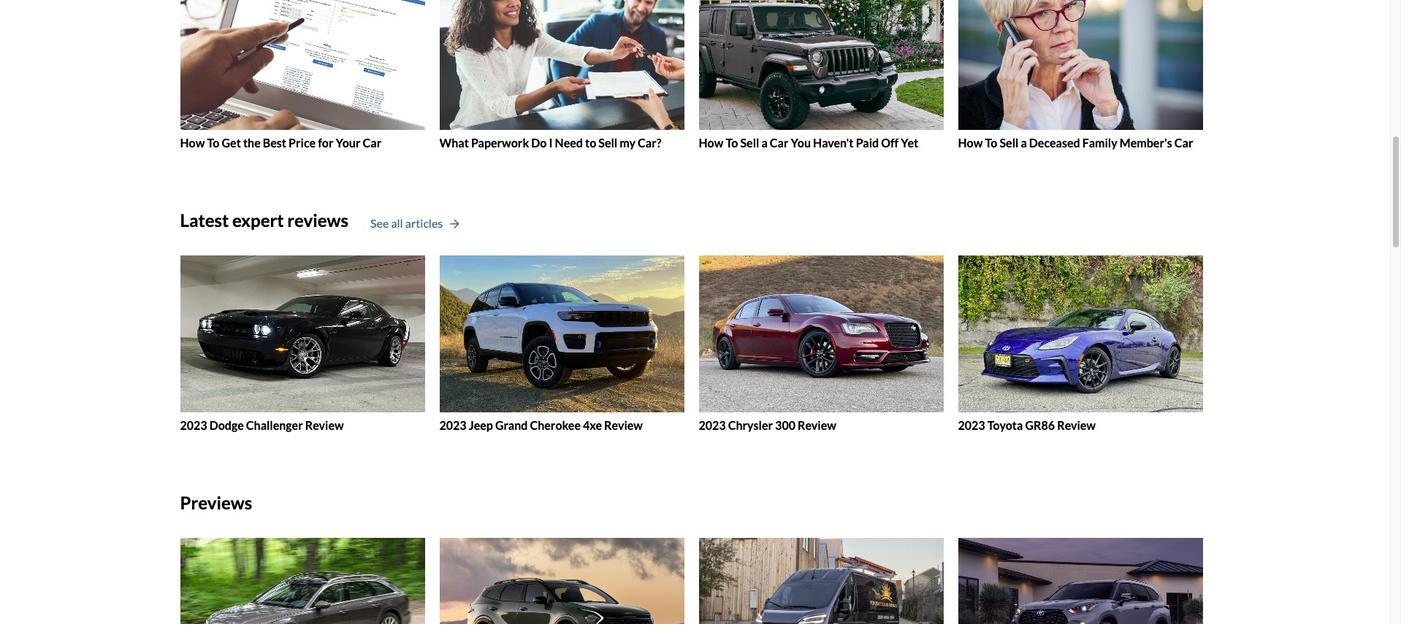Task type: vqa. For each thing, say whether or not it's contained in the screenshot.
this for information
no



Task type: locate. For each thing, give the bounding box(es) containing it.
1 horizontal spatial sell
[[740, 136, 759, 149]]

4 2023 from the left
[[958, 418, 985, 432]]

gr86
[[1025, 418, 1055, 432]]

review
[[305, 418, 344, 432], [604, 418, 643, 432], [798, 418, 836, 432], [1057, 418, 1096, 432]]

review right 300
[[798, 418, 836, 432]]

0 horizontal spatial a
[[762, 136, 768, 149]]

2023 jeep grand cherokee 4xe review image
[[439, 256, 684, 413]]

2 horizontal spatial how
[[958, 136, 983, 149]]

sell
[[599, 136, 617, 149], [740, 136, 759, 149], [1000, 136, 1019, 149]]

deceased
[[1029, 136, 1080, 149]]

how for how to sell a deceased family member's car
[[958, 136, 983, 149]]

review right challenger
[[305, 418, 344, 432]]

2023 inside the '2023 dodge challenger review' link
[[180, 418, 207, 432]]

car right member's
[[1175, 136, 1193, 149]]

sell left deceased
[[1000, 136, 1019, 149]]

3 how from the left
[[958, 136, 983, 149]]

3 review from the left
[[798, 418, 836, 432]]

2 horizontal spatial car
[[1175, 136, 1193, 149]]

how for how to get the best price for your car
[[180, 136, 205, 149]]

review inside the '2023 dodge challenger review' link
[[305, 418, 344, 432]]

how to sell a car you haven't paid off yet link
[[699, 0, 944, 150]]

to inside how to sell a deceased family member's car link
[[985, 136, 998, 149]]

to
[[207, 136, 219, 149], [726, 136, 738, 149], [985, 136, 998, 149]]

to inside the how to sell a car you haven't paid off yet link
[[726, 136, 738, 149]]

how to sell a car you haven't paid off yet image
[[699, 0, 944, 130]]

2023 for 2023 toyota gr86 review
[[958, 418, 985, 432]]

2023 left chrysler
[[699, 418, 726, 432]]

4xe
[[583, 418, 602, 432]]

0 horizontal spatial how
[[180, 136, 205, 149]]

toyota
[[988, 418, 1023, 432]]

1 horizontal spatial a
[[1021, 136, 1027, 149]]

review inside the 2023 chrysler 300 review link
[[798, 418, 836, 432]]

how left get
[[180, 136, 205, 149]]

to left deceased
[[985, 136, 998, 149]]

1 how from the left
[[180, 136, 205, 149]]

2023 for 2023 jeep grand cherokee 4xe review
[[439, 418, 467, 432]]

how to sell a deceased family member's car link
[[958, 0, 1203, 150]]

2023 chrysler 300 review image
[[699, 256, 944, 413]]

to
[[585, 136, 596, 149]]

see all articles
[[370, 217, 443, 230]]

1 horizontal spatial car
[[770, 136, 789, 149]]

1 to from the left
[[207, 136, 219, 149]]

see
[[370, 217, 389, 230]]

1 review from the left
[[305, 418, 344, 432]]

1 horizontal spatial how
[[699, 136, 724, 149]]

all
[[391, 217, 403, 230]]

2 to from the left
[[726, 136, 738, 149]]

car right your
[[363, 136, 382, 149]]

review inside 2023 toyota gr86 review link
[[1057, 418, 1096, 432]]

your
[[336, 136, 361, 149]]

expert
[[232, 210, 284, 231]]

3 sell from the left
[[1000, 136, 1019, 149]]

300
[[775, 418, 796, 432]]

a left deceased
[[1021, 136, 1027, 149]]

1 horizontal spatial to
[[726, 136, 738, 149]]

sell inside what paperwork do i need to sell my car? link
[[599, 136, 617, 149]]

sell left you
[[740, 136, 759, 149]]

0 horizontal spatial sell
[[599, 136, 617, 149]]

car
[[363, 136, 382, 149], [770, 136, 789, 149], [1175, 136, 1193, 149]]

2 2023 from the left
[[439, 418, 467, 432]]

sell for how to sell a deceased family member's car
[[1000, 136, 1019, 149]]

review right gr86
[[1057, 418, 1096, 432]]

1 2023 from the left
[[180, 418, 207, 432]]

how to sell a car you haven't paid off yet
[[699, 136, 919, 149]]

what
[[439, 136, 469, 149]]

2 how from the left
[[699, 136, 724, 149]]

2023 inside '2023 jeep grand cherokee 4xe review' link
[[439, 418, 467, 432]]

2023 left dodge
[[180, 418, 207, 432]]

sell inside the how to sell a car you haven't paid off yet link
[[740, 136, 759, 149]]

2023 inside 2023 toyota gr86 review link
[[958, 418, 985, 432]]

2023 left "jeep"
[[439, 418, 467, 432]]

previews
[[180, 493, 252, 514]]

my
[[620, 136, 636, 149]]

2023 toyota gr86 review
[[958, 418, 1096, 432]]

1 a from the left
[[762, 136, 768, 149]]

how right yet
[[958, 136, 983, 149]]

for
[[318, 136, 334, 149]]

review right 4xe on the left of the page
[[604, 418, 643, 432]]

2 sell from the left
[[740, 136, 759, 149]]

how right car?
[[699, 136, 724, 149]]

how
[[180, 136, 205, 149], [699, 136, 724, 149], [958, 136, 983, 149]]

2 a from the left
[[1021, 136, 1027, 149]]

a
[[762, 136, 768, 149], [1021, 136, 1027, 149]]

2024 ram promaster preview image
[[699, 538, 944, 625]]

car left you
[[770, 136, 789, 149]]

2023 jeep grand cherokee 4xe review
[[439, 418, 643, 432]]

grand
[[495, 418, 528, 432]]

2023
[[180, 418, 207, 432], [439, 418, 467, 432], [699, 418, 726, 432], [958, 418, 985, 432]]

a left you
[[762, 136, 768, 149]]

review for 2023 chrysler 300 review
[[798, 418, 836, 432]]

3 2023 from the left
[[699, 418, 726, 432]]

sell inside how to sell a deceased family member's car link
[[1000, 136, 1019, 149]]

2023 dodge challenger review link
[[180, 256, 425, 433]]

need
[[555, 136, 583, 149]]

to inside how to get the best price for your car link
[[207, 136, 219, 149]]

0 horizontal spatial car
[[363, 136, 382, 149]]

2023 for 2023 chrysler 300 review
[[699, 418, 726, 432]]

to left get
[[207, 136, 219, 149]]

how to sell a deceased family member's car image
[[958, 0, 1203, 130]]

to left you
[[726, 136, 738, 149]]

4 review from the left
[[1057, 418, 1096, 432]]

2023 jeep grand cherokee 4xe review link
[[439, 256, 684, 433]]

2 review from the left
[[604, 418, 643, 432]]

what paperwork do i need to sell my car? image
[[439, 0, 684, 130]]

2023 left toyota
[[958, 418, 985, 432]]

0 horizontal spatial to
[[207, 136, 219, 149]]

1 sell from the left
[[599, 136, 617, 149]]

2 horizontal spatial sell
[[1000, 136, 1019, 149]]

i
[[549, 136, 553, 149]]

sell right to
[[599, 136, 617, 149]]

arrow right image
[[450, 219, 459, 230]]

3 to from the left
[[985, 136, 998, 149]]

how to get the best price for your car link
[[180, 0, 425, 150]]

review for 2023 dodge challenger review
[[305, 418, 344, 432]]

what paperwork do i need to sell my car? link
[[439, 0, 684, 150]]

2023 toyota gr86 review image
[[958, 256, 1203, 413]]

to for how to sell a deceased family member's car
[[985, 136, 998, 149]]

2 horizontal spatial to
[[985, 136, 998, 149]]

dodge
[[209, 418, 244, 432]]

get
[[222, 136, 241, 149]]



Task type: describe. For each thing, give the bounding box(es) containing it.
paperwork
[[471, 136, 529, 149]]

jeep
[[469, 418, 493, 432]]

member's
[[1120, 136, 1172, 149]]

car?
[[638, 136, 662, 149]]

to for how to sell a car you haven't paid off yet
[[726, 136, 738, 149]]

off
[[881, 136, 899, 149]]

what paperwork do i need to sell my car?
[[439, 136, 662, 149]]

2023 chrysler 300 review
[[699, 418, 836, 432]]

2024 toyota highlander hybrid preview image
[[958, 538, 1203, 625]]

you
[[791, 136, 811, 149]]

2023 chrysler 300 review link
[[699, 256, 944, 433]]

how for how to sell a car you haven't paid off yet
[[699, 136, 724, 149]]

haven't
[[813, 136, 854, 149]]

how to get the best price for your car
[[180, 136, 382, 149]]

3 car from the left
[[1175, 136, 1193, 149]]

2023 for 2023 dodge challenger review
[[180, 418, 207, 432]]

how to sell a deceased family member's car
[[958, 136, 1193, 149]]

latest expert reviews
[[180, 210, 349, 231]]

yet
[[901, 136, 919, 149]]

reviews
[[287, 210, 349, 231]]

review inside '2023 jeep grand cherokee 4xe review' link
[[604, 418, 643, 432]]

paid
[[856, 136, 879, 149]]

sell for how to sell a car you haven't paid off yet
[[740, 136, 759, 149]]

family
[[1083, 136, 1118, 149]]

2023 dodge challenger review
[[180, 418, 344, 432]]

do
[[531, 136, 547, 149]]

2024 kia sportage image
[[439, 538, 684, 625]]

to for how to get the best price for your car
[[207, 136, 219, 149]]

2023 dodge challenger review image
[[180, 256, 425, 413]]

latest
[[180, 210, 229, 231]]

a for car
[[762, 136, 768, 149]]

2023 toyota gr86 review link
[[958, 256, 1203, 433]]

review for 2023 toyota gr86 review
[[1057, 418, 1096, 432]]

see all articles link
[[370, 215, 459, 233]]

challenger
[[246, 418, 303, 432]]

a for deceased
[[1021, 136, 1027, 149]]

1 car from the left
[[363, 136, 382, 149]]

2024 audi a6 allroad preview image
[[180, 538, 425, 625]]

best
[[263, 136, 286, 149]]

the
[[243, 136, 261, 149]]

articles
[[405, 217, 443, 230]]

2 car from the left
[[770, 136, 789, 149]]

chrysler
[[728, 418, 773, 432]]

price
[[289, 136, 316, 149]]

how to get the best price for your car image
[[180, 0, 425, 130]]

cherokee
[[530, 418, 581, 432]]



